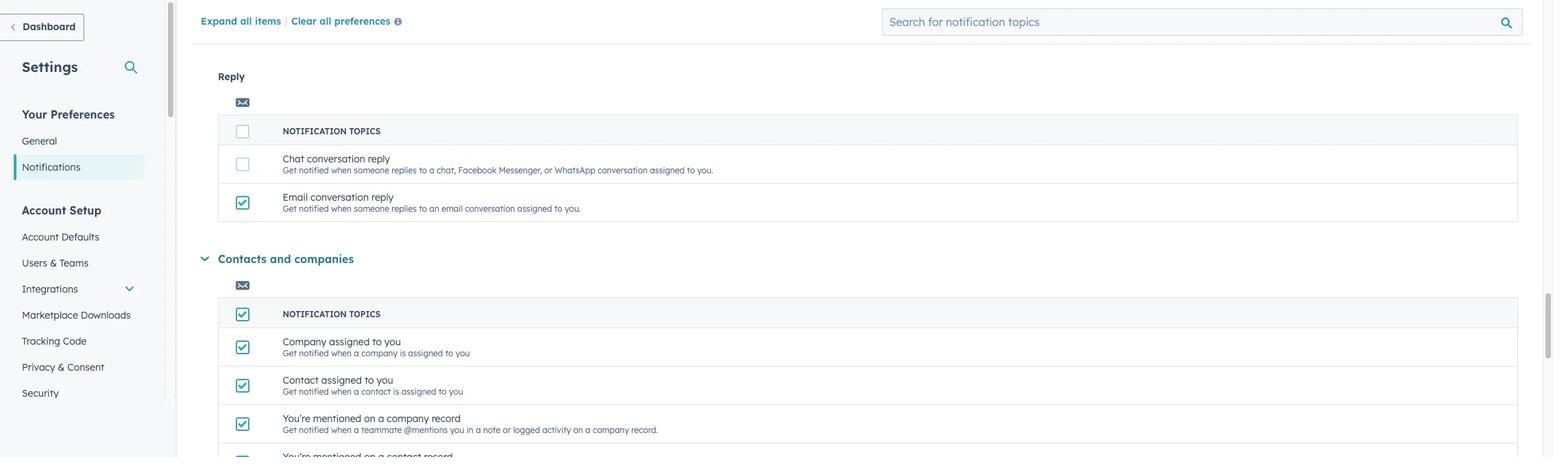 Task type: locate. For each thing, give the bounding box(es) containing it.
mentioned
[[313, 413, 361, 425]]

privacy
[[22, 361, 55, 374]]

an down chat,
[[429, 204, 439, 214]]

notified
[[299, 19, 329, 29], [299, 165, 329, 175], [299, 204, 329, 214], [299, 348, 329, 359], [299, 387, 329, 397], [299, 425, 329, 435]]

notified inside chat conversation reply get notified when someone replies to a chat, facebook messenger, or whatsapp conversation assigned to you.
[[299, 165, 329, 175]]

1 account from the top
[[22, 204, 66, 217]]

email
[[360, 7, 385, 19], [413, 19, 434, 29], [442, 204, 463, 214]]

get up email
[[283, 165, 297, 175]]

1 horizontal spatial is
[[400, 348, 406, 359]]

inbox.
[[556, 19, 579, 29]]

someone inside email conversation reply get notified when someone replies to an email conversation assigned to you.
[[354, 204, 389, 214]]

company
[[361, 348, 398, 359], [387, 413, 429, 425], [593, 425, 629, 435]]

or right note
[[503, 425, 511, 435]]

1 vertical spatial reply
[[372, 191, 394, 204]]

or
[[544, 165, 553, 175], [503, 425, 511, 435]]

note
[[483, 425, 501, 435]]

company up contact assigned to you get notified when a contact is assigned to you
[[361, 348, 398, 359]]

is inside company assigned to you get notified when a company is assigned to you
[[400, 348, 406, 359]]

get up contact
[[283, 348, 297, 359]]

a
[[429, 165, 435, 175], [354, 348, 359, 359], [354, 387, 359, 397], [378, 413, 384, 425], [354, 425, 359, 435], [476, 425, 481, 435], [585, 425, 591, 435]]

when left teammate at bottom left
[[331, 425, 352, 435]]

get inside email conversation reply get notified when someone replies to an email conversation assigned to you.
[[283, 204, 297, 214]]

company assigned to you get notified when a company is assigned to you
[[283, 336, 470, 359]]

2 horizontal spatial email
[[442, 204, 463, 214]]

replies for chat conversation reply
[[392, 165, 417, 175]]

when right company
[[331, 348, 352, 359]]

you
[[384, 336, 401, 348], [456, 348, 470, 359], [377, 374, 393, 387], [449, 387, 463, 397], [450, 425, 464, 435]]

reply inside chat conversation reply get notified when someone replies to a chat, facebook messenger, or whatsapp conversation assigned to you.
[[368, 153, 390, 165]]

2 when from the top
[[331, 165, 352, 175]]

5 when from the top
[[331, 387, 352, 397]]

conversation
[[387, 7, 446, 19], [436, 19, 486, 29], [307, 153, 365, 165], [598, 165, 648, 175], [311, 191, 369, 204], [465, 204, 515, 214]]

a left chat,
[[429, 165, 435, 175]]

clear all preferences
[[291, 15, 391, 27]]

1 horizontal spatial or
[[544, 165, 553, 175]]

account
[[22, 204, 66, 217], [22, 231, 59, 243]]

company inside company assigned to you get notified when a company is assigned to you
[[361, 348, 398, 359]]

1 get from the top
[[283, 19, 297, 29]]

0 vertical spatial an
[[354, 19, 364, 29]]

0 horizontal spatial is
[[393, 387, 399, 397]]

all for expand
[[240, 15, 252, 27]]

2 horizontal spatial is
[[489, 19, 495, 29]]

downloads
[[81, 309, 131, 322]]

1 vertical spatial notification
[[283, 309, 347, 319]]

& right privacy
[[58, 361, 65, 374]]

expand
[[201, 15, 237, 27]]

1 vertical spatial &
[[58, 361, 65, 374]]

notification for chat
[[283, 126, 347, 136]]

an inside new unassigned email conversation get notified when an unassigned email conversation is received in the inbox.
[[354, 19, 364, 29]]

1 horizontal spatial all
[[320, 15, 331, 27]]

2 get from the top
[[283, 165, 297, 175]]

is for company assigned to you
[[400, 348, 406, 359]]

you. inside chat conversation reply get notified when someone replies to a chat, facebook messenger, or whatsapp conversation assigned to you.
[[697, 165, 714, 175]]

you're mentioned on a company record get notified when a teammate @mentions you in a note or logged activity on a company record.
[[283, 413, 658, 435]]

2 notification from the top
[[283, 309, 347, 319]]

1 notification from the top
[[283, 126, 347, 136]]

or left 'whatsapp'
[[544, 165, 553, 175]]

someone
[[354, 165, 389, 175], [354, 204, 389, 214]]

topics for conversation
[[349, 126, 381, 136]]

an right clear at the left top
[[354, 19, 364, 29]]

6 notified from the top
[[299, 425, 329, 435]]

1 vertical spatial notification topics
[[283, 309, 381, 319]]

3 get from the top
[[283, 204, 297, 214]]

1 someone from the top
[[354, 165, 389, 175]]

1 horizontal spatial an
[[429, 204, 439, 214]]

0 horizontal spatial in
[[467, 425, 474, 435]]

a left teammate at bottom left
[[354, 425, 359, 435]]

2 replies from the top
[[392, 204, 417, 214]]

assigned inside chat conversation reply get notified when someone replies to a chat, facebook messenger, or whatsapp conversation assigned to you.
[[650, 165, 685, 175]]

or inside you're mentioned on a company record get notified when a teammate @mentions you in a note or logged activity on a company record.
[[503, 425, 511, 435]]

5 notified from the top
[[299, 387, 329, 397]]

5 get from the top
[[283, 387, 297, 397]]

email conversation reply get notified when someone replies to an email conversation assigned to you.
[[283, 191, 581, 214]]

you for you're mentioned on a company record
[[450, 425, 464, 435]]

a inside contact assigned to you get notified when a contact is assigned to you
[[354, 387, 359, 397]]

unassigned
[[306, 7, 357, 19], [366, 19, 410, 29]]

topics for assigned
[[349, 309, 381, 319]]

4 when from the top
[[331, 348, 352, 359]]

notification topics
[[283, 126, 381, 136], [283, 309, 381, 319]]

general link
[[14, 128, 143, 154]]

1 vertical spatial in
[[467, 425, 474, 435]]

expand all items button
[[201, 15, 281, 27]]

0 vertical spatial notification topics
[[283, 126, 381, 136]]

0 vertical spatial is
[[489, 19, 495, 29]]

1 vertical spatial you.
[[565, 204, 581, 214]]

is left the received
[[489, 19, 495, 29]]

1 horizontal spatial you.
[[697, 165, 714, 175]]

0 vertical spatial topics
[[349, 126, 381, 136]]

consent
[[67, 361, 104, 374]]

notified inside you're mentioned on a company record get notified when a teammate @mentions you in a note or logged activity on a company record.
[[299, 425, 329, 435]]

company
[[283, 336, 327, 348]]

0 vertical spatial account
[[22, 204, 66, 217]]

on right activity
[[573, 425, 583, 435]]

1 notified from the top
[[299, 19, 329, 29]]

account up users
[[22, 231, 59, 243]]

dashboard link
[[0, 14, 85, 41]]

0 vertical spatial or
[[544, 165, 553, 175]]

0 horizontal spatial or
[[503, 425, 511, 435]]

tracking code link
[[14, 328, 143, 354]]

notified down contact
[[299, 425, 329, 435]]

notification topics up company
[[283, 309, 381, 319]]

0 vertical spatial someone
[[354, 165, 389, 175]]

notified inside new unassigned email conversation get notified when an unassigned email conversation is received in the inbox.
[[299, 19, 329, 29]]

1 vertical spatial or
[[503, 425, 511, 435]]

1 vertical spatial is
[[400, 348, 406, 359]]

preferences
[[334, 15, 391, 27]]

reply inside email conversation reply get notified when someone replies to an email conversation assigned to you.
[[372, 191, 394, 204]]

replies inside chat conversation reply get notified when someone replies to a chat, facebook messenger, or whatsapp conversation assigned to you.
[[392, 165, 417, 175]]

get up you're
[[283, 387, 297, 397]]

0 horizontal spatial you.
[[565, 204, 581, 214]]

contacts
[[218, 252, 267, 266]]

in inside new unassigned email conversation get notified when an unassigned email conversation is received in the inbox.
[[532, 19, 539, 29]]

in left note
[[467, 425, 474, 435]]

on down contact
[[364, 413, 376, 425]]

all left items
[[240, 15, 252, 27]]

is
[[489, 19, 495, 29], [400, 348, 406, 359], [393, 387, 399, 397]]

notified inside company assigned to you get notified when a company is assigned to you
[[299, 348, 329, 359]]

assigned inside email conversation reply get notified when someone replies to an email conversation assigned to you.
[[517, 204, 552, 214]]

account setup element
[[14, 203, 143, 407]]

4 notified from the top
[[299, 348, 329, 359]]

chat conversation reply get notified when someone replies to a chat, facebook messenger, or whatsapp conversation assigned to you.
[[283, 153, 714, 175]]

6 get from the top
[[283, 425, 297, 435]]

0 vertical spatial reply
[[368, 153, 390, 165]]

when right chat
[[331, 165, 352, 175]]

you. inside email conversation reply get notified when someone replies to an email conversation assigned to you.
[[565, 204, 581, 214]]

someone inside chat conversation reply get notified when someone replies to a chat, facebook messenger, or whatsapp conversation assigned to you.
[[354, 165, 389, 175]]

1 vertical spatial account
[[22, 231, 59, 243]]

all inside button
[[320, 15, 331, 27]]

in left the
[[532, 19, 539, 29]]

0 vertical spatial replies
[[392, 165, 417, 175]]

tracking code
[[22, 335, 87, 348]]

items
[[255, 15, 281, 27]]

a up contact assigned to you get notified when a contact is assigned to you
[[354, 348, 359, 359]]

when inside you're mentioned on a company record get notified when a teammate @mentions you in a note or logged activity on a company record.
[[331, 425, 352, 435]]

new unassigned email conversation get notified when an unassigned email conversation is received in the inbox.
[[283, 7, 579, 29]]

1 vertical spatial replies
[[392, 204, 417, 214]]

you inside you're mentioned on a company record get notified when a teammate @mentions you in a note or logged activity on a company record.
[[450, 425, 464, 435]]

you're
[[283, 413, 310, 425]]

account up account defaults
[[22, 204, 66, 217]]

1 when from the top
[[331, 19, 352, 29]]

4 get from the top
[[283, 348, 297, 359]]

0 horizontal spatial all
[[240, 15, 252, 27]]

1 notification topics from the top
[[283, 126, 381, 136]]

when right email
[[331, 204, 352, 214]]

0 vertical spatial you.
[[697, 165, 714, 175]]

2 topics from the top
[[349, 309, 381, 319]]

reply for email conversation reply
[[372, 191, 394, 204]]

0 horizontal spatial an
[[354, 19, 364, 29]]

all for clear
[[320, 15, 331, 27]]

get right items
[[283, 19, 297, 29]]

contacts and companies
[[218, 252, 354, 266]]

in for you're mentioned on a company record
[[467, 425, 474, 435]]

is up contact assigned to you get notified when a contact is assigned to you
[[400, 348, 406, 359]]

in inside you're mentioned on a company record get notified when a teammate @mentions you in a note or logged activity on a company record.
[[467, 425, 474, 435]]

is right contact
[[393, 387, 399, 397]]

get down chat
[[283, 204, 297, 214]]

notification
[[283, 126, 347, 136], [283, 309, 347, 319]]

0 vertical spatial in
[[532, 19, 539, 29]]

assigned
[[650, 165, 685, 175], [517, 204, 552, 214], [329, 336, 370, 348], [408, 348, 443, 359], [321, 374, 362, 387], [402, 387, 436, 397]]

you.
[[697, 165, 714, 175], [565, 204, 581, 214]]

2 account from the top
[[22, 231, 59, 243]]

to
[[419, 165, 427, 175], [687, 165, 695, 175], [419, 204, 427, 214], [554, 204, 562, 214], [372, 336, 382, 348], [445, 348, 453, 359], [365, 374, 374, 387], [439, 387, 447, 397]]

email
[[283, 191, 308, 204]]

chat
[[283, 153, 304, 165]]

logged
[[513, 425, 540, 435]]

integrations
[[22, 283, 78, 295]]

you for company assigned to you
[[456, 348, 470, 359]]

privacy & consent link
[[14, 354, 143, 380]]

1 horizontal spatial in
[[532, 19, 539, 29]]

facebook
[[458, 165, 497, 175]]

0 horizontal spatial unassigned
[[306, 7, 357, 19]]

when right clear at the left top
[[331, 19, 352, 29]]

the
[[541, 19, 553, 29]]

integrations button
[[14, 276, 143, 302]]

an
[[354, 19, 364, 29], [429, 204, 439, 214]]

notified right items
[[299, 19, 329, 29]]

on
[[364, 413, 376, 425], [573, 425, 583, 435]]

notification topics for conversation
[[283, 126, 381, 136]]

is inside contact assigned to you get notified when a contact is assigned to you
[[393, 387, 399, 397]]

&
[[50, 257, 57, 269], [58, 361, 65, 374]]

0 vertical spatial notification
[[283, 126, 347, 136]]

1 vertical spatial someone
[[354, 204, 389, 214]]

when inside new unassigned email conversation get notified when an unassigned email conversation is received in the inbox.
[[331, 19, 352, 29]]

2 notification topics from the top
[[283, 309, 381, 319]]

when inside email conversation reply get notified when someone replies to an email conversation assigned to you.
[[331, 204, 352, 214]]

2 someone from the top
[[354, 204, 389, 214]]

notification up company
[[283, 309, 347, 319]]

in
[[532, 19, 539, 29], [467, 425, 474, 435]]

1 all from the left
[[240, 15, 252, 27]]

replies inside email conversation reply get notified when someone replies to an email conversation assigned to you.
[[392, 204, 417, 214]]

3 when from the top
[[331, 204, 352, 214]]

users
[[22, 257, 47, 269]]

company left record
[[387, 413, 429, 425]]

all right clear at the left top
[[320, 15, 331, 27]]

code
[[63, 335, 87, 348]]

& right users
[[50, 257, 57, 269]]

0 horizontal spatial email
[[360, 7, 385, 19]]

1 vertical spatial topics
[[349, 309, 381, 319]]

Search for notification topics search field
[[882, 8, 1523, 36]]

1 horizontal spatial unassigned
[[366, 19, 410, 29]]

notified up you're
[[299, 387, 329, 397]]

when inside company assigned to you get notified when a company is assigned to you
[[331, 348, 352, 359]]

notification up chat
[[283, 126, 347, 136]]

1 topics from the top
[[349, 126, 381, 136]]

0 horizontal spatial &
[[50, 257, 57, 269]]

notified up contact
[[299, 348, 329, 359]]

clear all preferences button
[[291, 14, 408, 31]]

get
[[283, 19, 297, 29], [283, 165, 297, 175], [283, 204, 297, 214], [283, 348, 297, 359], [283, 387, 297, 397], [283, 425, 297, 435]]

replies
[[392, 165, 417, 175], [392, 204, 417, 214]]

topics
[[349, 126, 381, 136], [349, 309, 381, 319]]

notified up email
[[299, 165, 329, 175]]

an inside email conversation reply get notified when someone replies to an email conversation assigned to you.
[[429, 204, 439, 214]]

6 when from the top
[[331, 425, 352, 435]]

& for privacy
[[58, 361, 65, 374]]

in for new unassigned email conversation
[[532, 19, 539, 29]]

reply
[[368, 153, 390, 165], [372, 191, 394, 204]]

received
[[497, 19, 530, 29]]

your
[[22, 108, 47, 121]]

2 all from the left
[[320, 15, 331, 27]]

1 replies from the top
[[392, 165, 417, 175]]

notification topics up chat
[[283, 126, 381, 136]]

2 notified from the top
[[299, 165, 329, 175]]

notified up companies
[[299, 204, 329, 214]]

a left contact
[[354, 387, 359, 397]]

3 notified from the top
[[299, 204, 329, 214]]

users & teams link
[[14, 250, 143, 276]]

1 horizontal spatial on
[[573, 425, 583, 435]]

get left mentioned
[[283, 425, 297, 435]]

all
[[240, 15, 252, 27], [320, 15, 331, 27]]

when
[[331, 19, 352, 29], [331, 165, 352, 175], [331, 204, 352, 214], [331, 348, 352, 359], [331, 387, 352, 397], [331, 425, 352, 435]]

record
[[432, 413, 461, 425]]

email inside email conversation reply get notified when someone replies to an email conversation assigned to you.
[[442, 204, 463, 214]]

when up mentioned
[[331, 387, 352, 397]]

0 vertical spatial &
[[50, 257, 57, 269]]

notification topics for assigned
[[283, 309, 381, 319]]

1 horizontal spatial &
[[58, 361, 65, 374]]

1 vertical spatial an
[[429, 204, 439, 214]]

account for account setup
[[22, 204, 66, 217]]

general
[[22, 135, 57, 147]]

2 vertical spatial is
[[393, 387, 399, 397]]



Task type: describe. For each thing, give the bounding box(es) containing it.
contact
[[361, 387, 391, 397]]

defaults
[[61, 231, 99, 243]]

teams
[[60, 257, 88, 269]]

get inside chat conversation reply get notified when someone replies to a chat, facebook messenger, or whatsapp conversation assigned to you.
[[283, 165, 297, 175]]

company left "record."
[[593, 425, 629, 435]]

get inside you're mentioned on a company record get notified when a teammate @mentions you in a note or logged activity on a company record.
[[283, 425, 297, 435]]

contact assigned to you get notified when a contact is assigned to you
[[283, 374, 463, 397]]

replies for email conversation reply
[[392, 204, 417, 214]]

someone for chat conversation reply
[[354, 165, 389, 175]]

a right activity
[[585, 425, 591, 435]]

marketplace
[[22, 309, 78, 322]]

reply for chat conversation reply
[[368, 153, 390, 165]]

whatsapp
[[555, 165, 595, 175]]

marketplace downloads
[[22, 309, 131, 322]]

account setup
[[22, 204, 101, 217]]

notification for company
[[283, 309, 347, 319]]

notified inside email conversation reply get notified when someone replies to an email conversation assigned to you.
[[299, 204, 329, 214]]

companies
[[294, 252, 354, 266]]

caret image
[[200, 257, 209, 261]]

when inside chat conversation reply get notified when someone replies to a chat, facebook messenger, or whatsapp conversation assigned to you.
[[331, 165, 352, 175]]

or inside chat conversation reply get notified when someone replies to a chat, facebook messenger, or whatsapp conversation assigned to you.
[[544, 165, 553, 175]]

preferences
[[51, 108, 115, 121]]

a inside company assigned to you get notified when a company is assigned to you
[[354, 348, 359, 359]]

0 horizontal spatial on
[[364, 413, 376, 425]]

notifications
[[22, 161, 80, 173]]

record.
[[631, 425, 658, 435]]

and
[[270, 252, 291, 266]]

get inside company assigned to you get notified when a company is assigned to you
[[283, 348, 297, 359]]

notified inside contact assigned to you get notified when a contact is assigned to you
[[299, 387, 329, 397]]

@mentions
[[404, 425, 448, 435]]

your preferences
[[22, 108, 115, 121]]

setup
[[70, 204, 101, 217]]

account for account defaults
[[22, 231, 59, 243]]

your preferences element
[[14, 107, 143, 180]]

someone for email conversation reply
[[354, 204, 389, 214]]

is inside new unassigned email conversation get notified when an unassigned email conversation is received in the inbox.
[[489, 19, 495, 29]]

when inside contact assigned to you get notified when a contact is assigned to you
[[331, 387, 352, 397]]

tracking
[[22, 335, 60, 348]]

expand all items
[[201, 15, 281, 27]]

settings
[[22, 58, 78, 75]]

a inside chat conversation reply get notified when someone replies to a chat, facebook messenger, or whatsapp conversation assigned to you.
[[429, 165, 435, 175]]

notifications link
[[14, 154, 143, 180]]

privacy & consent
[[22, 361, 104, 374]]

marketplace downloads link
[[14, 302, 143, 328]]

a left note
[[476, 425, 481, 435]]

new
[[283, 7, 303, 19]]

activity
[[542, 425, 571, 435]]

users & teams
[[22, 257, 88, 269]]

you for contact assigned to you
[[449, 387, 463, 397]]

clear
[[291, 15, 317, 27]]

1 horizontal spatial email
[[413, 19, 434, 29]]

messenger,
[[499, 165, 542, 175]]

contact
[[283, 374, 319, 387]]

account defaults link
[[14, 224, 143, 250]]

chat,
[[437, 165, 456, 175]]

reply
[[218, 71, 245, 83]]

contacts and companies button
[[200, 252, 1518, 266]]

account defaults
[[22, 231, 99, 243]]

dashboard
[[23, 21, 76, 33]]

& for users
[[50, 257, 57, 269]]

get inside contact assigned to you get notified when a contact is assigned to you
[[283, 387, 297, 397]]

teammate
[[361, 425, 402, 435]]

security
[[22, 387, 59, 400]]

get inside new unassigned email conversation get notified when an unassigned email conversation is received in the inbox.
[[283, 19, 297, 29]]

a down contact
[[378, 413, 384, 425]]

is for contact assigned to you
[[393, 387, 399, 397]]

security link
[[14, 380, 143, 407]]



Task type: vqa. For each thing, say whether or not it's contained in the screenshot.
"Sort" for Sort tickets
no



